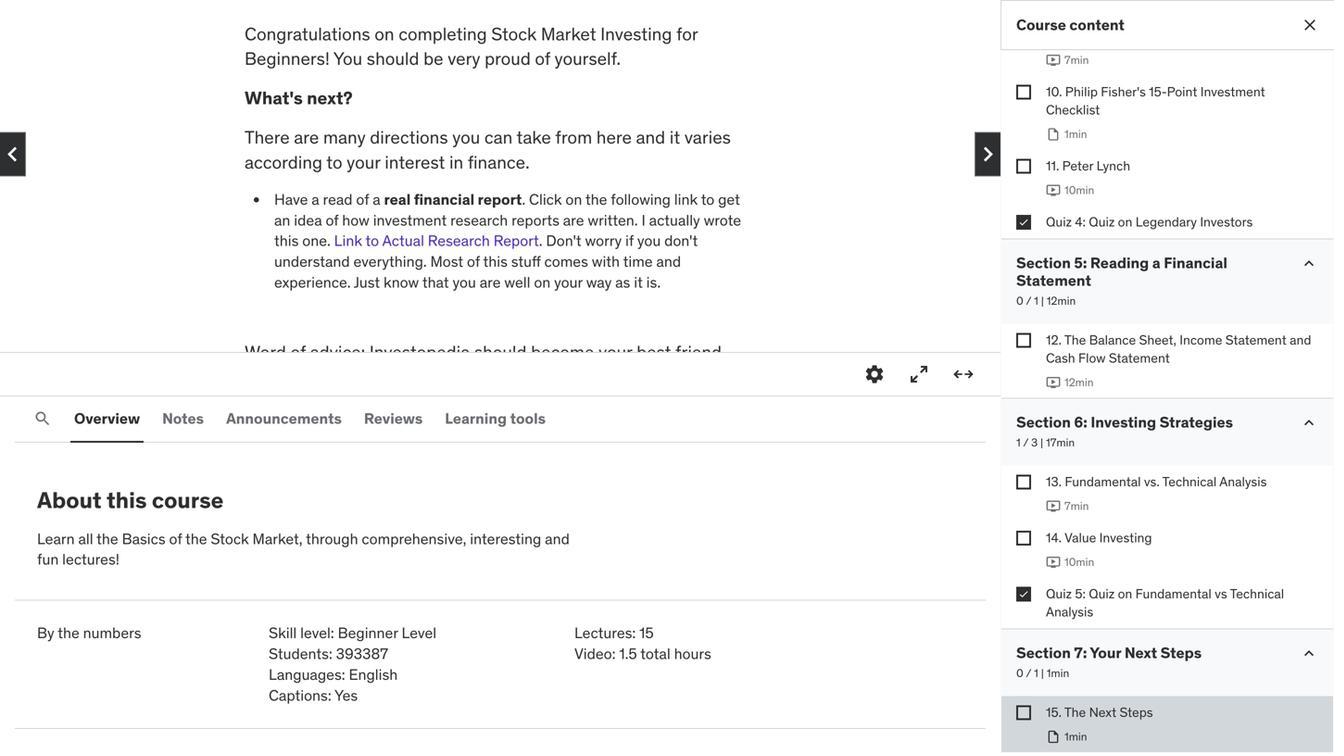 Task type: locate. For each thing, give the bounding box(es) containing it.
read
[[323, 190, 353, 209]]

from right "take"
[[556, 126, 593, 148]]

2 vertical spatial xsmall image
[[1017, 531, 1032, 546]]

1 0 from the top
[[1017, 294, 1024, 308]]

on
[[375, 23, 395, 45], [566, 190, 582, 209], [1119, 213, 1133, 230], [534, 273, 551, 292], [325, 366, 345, 388], [1118, 586, 1133, 602]]

research
[[451, 211, 508, 230]]

are
[[294, 126, 319, 148], [563, 211, 584, 230], [480, 273, 501, 292]]

xsmall image left 4: at the top of page
[[1017, 215, 1032, 230]]

2 10min from the top
[[1065, 555, 1095, 570]]

. down reports
[[539, 231, 543, 250]]

1 vertical spatial to
[[701, 190, 715, 209]]

there
[[245, 126, 290, 148]]

2 vertical spatial 1
[[1035, 667, 1039, 681]]

start the next steps image
[[1047, 730, 1061, 745]]

yes
[[335, 686, 358, 705]]

. inside . don't worry if you don't understand everything. most of this stuff comes with time and experience. just know that you are well on your way as it is.
[[539, 231, 543, 250]]

statement down sheet,
[[1109, 350, 1171, 367]]

it inside there are many directions you can take from here and it varies according to your interest in finance.
[[670, 126, 681, 148]]

this inside . click on the following link to get an idea of how investment research reports are written. i actually wrote this one.
[[274, 231, 299, 250]]

. click on the following link to get an idea of how investment research reports are written. i actually wrote this one.
[[274, 190, 742, 250]]

fundamental
[[1065, 474, 1142, 490], [1136, 586, 1212, 602]]

1 vertical spatial investing
[[1091, 413, 1157, 432]]

captions:
[[269, 686, 332, 705]]

1 vertical spatial |
[[1041, 436, 1044, 450]]

it left varies
[[670, 126, 681, 148]]

2 section from the top
[[1017, 413, 1071, 432]]

one.
[[302, 231, 331, 250]]

section down play peter lynch image
[[1017, 253, 1071, 272]]

start philip fisher's 15-point investment checklist image
[[1047, 127, 1061, 142]]

xsmall image
[[1017, 85, 1032, 100], [1017, 215, 1032, 230], [1017, 531, 1032, 546]]

quiz 4: quiz on legendary investors
[[1047, 213, 1254, 230]]

0
[[1017, 294, 1024, 308], [1017, 667, 1024, 681]]

steps
[[1161, 644, 1202, 663], [1120, 704, 1154, 721]]

. left click
[[522, 190, 526, 209]]

1 vertical spatial 0
[[1017, 667, 1024, 681]]

statement right income
[[1226, 332, 1287, 349]]

statement up 12.
[[1017, 271, 1092, 290]]

worry
[[585, 231, 622, 250]]

market
[[541, 23, 597, 45]]

1 vertical spatial here
[[286, 366, 321, 388]]

5: left reading
[[1075, 253, 1088, 272]]

you inside there are many directions you can take from here and it varies according to your interest in finance.
[[453, 126, 480, 148]]

should left become
[[474, 341, 527, 363]]

1 inside section 6: investing strategies 1 / 3 | 17min
[[1017, 436, 1021, 450]]

english
[[349, 665, 398, 684]]

0 vertical spatial fundamental
[[1065, 474, 1142, 490]]

stock left market,
[[211, 530, 249, 549]]

sidebar element
[[1001, 0, 1335, 754]]

from
[[556, 126, 593, 148], [245, 366, 282, 388]]

0 vertical spatial are
[[294, 126, 319, 148]]

a
[[312, 190, 320, 209], [373, 190, 381, 209], [1153, 253, 1161, 272]]

1 horizontal spatial next
[[1125, 644, 1158, 663]]

investors
[[1201, 213, 1254, 230]]

of down read
[[326, 211, 339, 230]]

investing right value
[[1100, 530, 1153, 546]]

0 vertical spatial it
[[670, 126, 681, 148]]

your inside there are many directions you can take from here and it varies according to your interest in finance.
[[347, 151, 381, 173]]

2 vertical spatial |
[[1042, 667, 1045, 681]]

1 horizontal spatial here
[[597, 126, 632, 148]]

of inside the learn all the basics of the stock market, through comprehensive, interesting and fun lectures!
[[169, 530, 182, 549]]

1 horizontal spatial your
[[554, 273, 583, 292]]

play value investing image
[[1047, 555, 1061, 570]]

. inside . click on the following link to get an idea of how investment research reports are written. i actually wrote this one.
[[522, 190, 526, 209]]

1min up 15.
[[1047, 667, 1070, 681]]

1 horizontal spatial should
[[474, 341, 527, 363]]

0 vertical spatial statement
[[1017, 271, 1092, 290]]

10min down peter
[[1065, 183, 1095, 197]]

1 horizontal spatial analysis
[[1220, 474, 1268, 490]]

0 horizontal spatial a
[[312, 190, 320, 209]]

1 xsmall image from the top
[[1017, 159, 1032, 174]]

2 xsmall image from the top
[[1017, 215, 1032, 230]]

next right 15.
[[1090, 704, 1117, 721]]

statement for income
[[1226, 332, 1287, 349]]

1min inside section 7: your next steps 0 / 1 | 1min
[[1047, 667, 1070, 681]]

just
[[354, 273, 380, 292]]

numbers
[[83, 624, 141, 643]]

to left 'get'
[[701, 190, 715, 209]]

3 section from the top
[[1017, 644, 1071, 663]]

1 vertical spatial analysis
[[1047, 604, 1094, 620]]

actual
[[382, 231, 424, 250]]

are up don't
[[563, 211, 584, 230]]

interesting
[[470, 530, 542, 549]]

your down many
[[347, 151, 381, 173]]

3 small image from the top
[[1301, 645, 1319, 663]]

1 vertical spatial technical
[[1231, 586, 1285, 602]]

5: for quiz
[[1076, 586, 1086, 602]]

stock up "proud"
[[492, 23, 537, 45]]

2 horizontal spatial your
[[599, 341, 633, 363]]

statement inside section 5: reading a financial statement 0 / 1 | 12min
[[1017, 271, 1092, 290]]

according
[[245, 151, 323, 173]]

| inside section 6: investing strategies 1 / 3 | 17min
[[1041, 436, 1044, 450]]

on right well
[[534, 273, 551, 292]]

technical right vs
[[1231, 586, 1285, 602]]

0 horizontal spatial technical
[[1163, 474, 1217, 490]]

to inside there are many directions you can take from here and it varies according to your interest in finance.
[[327, 151, 343, 173]]

5: down value
[[1076, 586, 1086, 602]]

on inside "congratulations on completing stock market investing for beginners! you should be very proud of yourself."
[[375, 23, 395, 45]]

1 horizontal spatial stock
[[492, 23, 537, 45]]

you up in
[[453, 126, 480, 148]]

on inside . click on the following link to get an idea of how investment research reports are written. i actually wrote this one.
[[566, 190, 582, 209]]

reviews
[[364, 409, 423, 428]]

small image
[[1301, 254, 1319, 273], [1301, 414, 1319, 432], [1301, 645, 1319, 663]]

from inside there are many directions you can take from here and it varies according to your interest in finance.
[[556, 126, 593, 148]]

quiz 5: quiz on fundamental vs technical analysis
[[1047, 586, 1285, 620]]

out.
[[349, 366, 380, 388]]

your down comes
[[554, 273, 583, 292]]

search image
[[33, 410, 52, 428]]

0 vertical spatial steps
[[1161, 644, 1202, 663]]

2 vertical spatial to
[[366, 231, 379, 250]]

section inside section 5: reading a financial statement 0 / 1 | 12min
[[1017, 253, 1071, 272]]

1 horizontal spatial statement
[[1109, 350, 1171, 367]]

0 vertical spatial next
[[1125, 644, 1158, 663]]

xsmall image left the 14.
[[1017, 531, 1032, 546]]

technical right vs. at right
[[1163, 474, 1217, 490]]

0 vertical spatial xsmall image
[[1017, 85, 1032, 100]]

1 small image from the top
[[1301, 254, 1319, 273]]

section left 7:
[[1017, 644, 1071, 663]]

steps down quiz 5: quiz on fundamental vs technical analysis
[[1161, 644, 1202, 663]]

here inside "word of advice: investopedia should become your best friend from here on out."
[[286, 366, 321, 388]]

1 vertical spatial 10min
[[1065, 555, 1095, 570]]

expanded view image
[[953, 363, 975, 386]]

2 horizontal spatial to
[[701, 190, 715, 209]]

fundamental left vs. at right
[[1065, 474, 1142, 490]]

varies
[[685, 126, 731, 148]]

0 horizontal spatial it
[[634, 273, 643, 292]]

it inside . don't worry if you don't understand everything. most of this stuff comes with time and experience. just know that you are well on your way as it is.
[[634, 273, 643, 292]]

1 vertical spatial 1
[[1017, 436, 1021, 450]]

you down most
[[453, 273, 476, 292]]

1 horizontal spatial from
[[556, 126, 593, 148]]

here down word
[[286, 366, 321, 388]]

0 vertical spatial |
[[1042, 294, 1045, 308]]

it
[[670, 126, 681, 148], [634, 273, 643, 292]]

investing right 6:
[[1091, 413, 1157, 432]]

and
[[636, 126, 666, 148], [657, 252, 681, 271], [1290, 332, 1312, 349], [545, 530, 570, 549]]

1 | from the top
[[1042, 294, 1045, 308]]

0 horizontal spatial here
[[286, 366, 321, 388]]

lectures: 15 video: 1.5 total hours
[[575, 624, 712, 664]]

investing left for
[[601, 23, 672, 45]]

this down an
[[274, 231, 299, 250]]

way
[[586, 273, 612, 292]]

steps down section 7: your next steps 0 / 1 | 1min
[[1120, 704, 1154, 721]]

of inside . don't worry if you don't understand everything. most of this stuff comes with time and experience. just know that you are well on your way as it is.
[[467, 252, 480, 271]]

xsmall image for 11.
[[1017, 159, 1032, 174]]

balance
[[1090, 332, 1137, 349]]

this up basics at the left
[[107, 487, 147, 514]]

10.
[[1047, 83, 1063, 100]]

the inside . click on the following link to get an idea of how investment research reports are written. i actually wrote this one.
[[586, 190, 608, 209]]

analysis up 7:
[[1047, 604, 1094, 620]]

5: inside quiz 5: quiz on fundamental vs technical analysis
[[1076, 586, 1086, 602]]

0 vertical spatial 0
[[1017, 294, 1024, 308]]

.
[[522, 190, 526, 209], [539, 231, 543, 250]]

quiz down play value investing 'icon'
[[1047, 586, 1072, 602]]

/
[[1026, 294, 1032, 308], [1024, 436, 1029, 450], [1026, 667, 1032, 681]]

don't
[[546, 231, 582, 250]]

xsmall image
[[1017, 159, 1032, 174], [1017, 333, 1032, 348], [1017, 475, 1032, 490], [1017, 587, 1032, 602], [1017, 706, 1032, 721]]

7:
[[1075, 644, 1088, 663]]

section for statement
[[1017, 253, 1071, 272]]

investing inside "congratulations on completing stock market investing for beginners! you should be very proud of yourself."
[[601, 23, 672, 45]]

next right your
[[1125, 644, 1158, 663]]

0 horizontal spatial .
[[522, 190, 526, 209]]

1 vertical spatial fundamental
[[1136, 586, 1212, 602]]

. for click
[[522, 190, 526, 209]]

to down many
[[327, 151, 343, 173]]

2 small image from the top
[[1301, 414, 1319, 432]]

0 vertical spatial technical
[[1163, 474, 1217, 490]]

1 vertical spatial the
[[1065, 704, 1087, 721]]

xsmall image for 14.
[[1017, 531, 1032, 546]]

1min right start the next steps image
[[1065, 730, 1088, 744]]

proud
[[485, 47, 531, 70]]

have a read of a real financial report
[[274, 190, 522, 209]]

5: inside section 5: reading a financial statement 0 / 1 | 12min
[[1075, 253, 1088, 272]]

investment
[[1201, 83, 1266, 100]]

by the numbers
[[37, 624, 141, 643]]

the up written.
[[586, 190, 608, 209]]

a up idea
[[312, 190, 320, 209]]

1 vertical spatial your
[[554, 273, 583, 292]]

2 vertical spatial small image
[[1301, 645, 1319, 663]]

fundamental left vs
[[1136, 586, 1212, 602]]

to right the link
[[366, 231, 379, 250]]

section for /
[[1017, 413, 1071, 432]]

0 vertical spatial 12min
[[1047, 294, 1076, 308]]

small image for section 5: reading a financial statement
[[1301, 254, 1319, 273]]

of down the research
[[467, 252, 480, 271]]

11.
[[1047, 157, 1060, 174]]

12min right play the balance sheet, income statement and cash flow statement icon
[[1065, 376, 1094, 390]]

close course content sidebar image
[[1301, 16, 1320, 34]]

quiz
[[1047, 213, 1072, 230], [1089, 213, 1115, 230], [1047, 586, 1072, 602], [1089, 586, 1115, 602]]

through
[[306, 530, 358, 549]]

play peter lynch image
[[1047, 183, 1061, 198]]

0 vertical spatial /
[[1026, 294, 1032, 308]]

2 horizontal spatial statement
[[1226, 332, 1287, 349]]

5:
[[1075, 253, 1088, 272], [1076, 586, 1086, 602]]

here inside there are many directions you can take from here and it varies according to your interest in finance.
[[597, 126, 632, 148]]

1 horizontal spatial are
[[480, 273, 501, 292]]

on right click
[[566, 190, 582, 209]]

15-
[[1150, 83, 1168, 100]]

7min
[[1065, 53, 1090, 67], [1065, 499, 1090, 514]]

/ inside section 7: your next steps 0 / 1 | 1min
[[1026, 667, 1032, 681]]

0 vertical spatial your
[[347, 151, 381, 173]]

link
[[334, 231, 362, 250]]

10min down value
[[1065, 555, 1095, 570]]

link
[[675, 190, 698, 209]]

technical inside quiz 5: quiz on fundamental vs technical analysis
[[1231, 586, 1285, 602]]

0 horizontal spatial should
[[367, 47, 419, 70]]

this inside . don't worry if you don't understand everything. most of this stuff comes with time and experience. just know that you are well on your way as it is.
[[483, 252, 508, 271]]

2 horizontal spatial are
[[563, 211, 584, 230]]

1 7min from the top
[[1065, 53, 1090, 67]]

it left is.
[[634, 273, 643, 292]]

1 vertical spatial .
[[539, 231, 543, 250]]

5: for section
[[1075, 253, 1088, 272]]

3 xsmall image from the top
[[1017, 475, 1032, 490]]

technical
[[1163, 474, 1217, 490], [1231, 586, 1285, 602]]

be
[[424, 47, 444, 70]]

1min right the start philip fisher's 15-point investment checklist icon
[[1065, 127, 1088, 141]]

2 | from the top
[[1041, 436, 1044, 450]]

12min up 12.
[[1047, 294, 1076, 308]]

in
[[450, 151, 464, 173]]

actually
[[649, 211, 701, 230]]

you for can
[[453, 126, 480, 148]]

2 horizontal spatial a
[[1153, 253, 1161, 272]]

0 horizontal spatial from
[[245, 366, 282, 388]]

here up following
[[597, 126, 632, 148]]

are up according
[[294, 126, 319, 148]]

1min for 10. philip fisher's 15-point investment checklist
[[1065, 127, 1088, 141]]

1 vertical spatial small image
[[1301, 414, 1319, 432]]

1 vertical spatial it
[[634, 273, 643, 292]]

0 horizontal spatial are
[[294, 126, 319, 148]]

2 xsmall image from the top
[[1017, 333, 1032, 348]]

steps inside section 7: your next steps 0 / 1 | 1min
[[1161, 644, 1202, 663]]

1 horizontal spatial steps
[[1161, 644, 1202, 663]]

1 vertical spatial this
[[483, 252, 508, 271]]

small image for section 7: your next steps
[[1301, 645, 1319, 663]]

stuff
[[511, 252, 541, 271]]

7min right play fundamental vs. technical analysis icon
[[1065, 499, 1090, 514]]

this down report
[[483, 252, 508, 271]]

your left best
[[599, 341, 633, 363]]

0 vertical spatial section
[[1017, 253, 1071, 272]]

is.
[[647, 273, 661, 292]]

comes
[[545, 252, 589, 271]]

from down word
[[245, 366, 282, 388]]

10min for value
[[1065, 555, 1095, 570]]

1 vertical spatial should
[[474, 341, 527, 363]]

that
[[423, 273, 449, 292]]

1 vertical spatial stock
[[211, 530, 249, 549]]

play fundamental vs. technical analysis image
[[1047, 499, 1061, 514]]

2 7min from the top
[[1065, 499, 1090, 514]]

1 vertical spatial from
[[245, 366, 282, 388]]

play the balance sheet, income statement and cash flow statement image
[[1047, 376, 1061, 390]]

section inside section 6: investing strategies 1 / 3 | 17min
[[1017, 413, 1071, 432]]

should inside "congratulations on completing stock market investing for beginners! you should be very proud of yourself."
[[367, 47, 419, 70]]

0 vertical spatial from
[[556, 126, 593, 148]]

analysis down strategies
[[1220, 474, 1268, 490]]

0 horizontal spatial stock
[[211, 530, 249, 549]]

of up how
[[356, 190, 369, 209]]

analysis
[[1220, 474, 1268, 490], [1047, 604, 1094, 620]]

1 vertical spatial 5:
[[1076, 586, 1086, 602]]

checklist
[[1047, 101, 1101, 118]]

on left out.
[[325, 366, 345, 388]]

0 vertical spatial to
[[327, 151, 343, 173]]

a inside section 5: reading a financial statement 0 / 1 | 12min
[[1153, 253, 1161, 272]]

research
[[428, 231, 490, 250]]

6:
[[1075, 413, 1088, 432]]

should inside "word of advice: investopedia should become your best friend from here on out."
[[474, 341, 527, 363]]

17min
[[1047, 436, 1075, 450]]

lynch
[[1097, 157, 1131, 174]]

many
[[323, 126, 366, 148]]

0 vertical spatial 7min
[[1065, 53, 1090, 67]]

the right 15.
[[1065, 704, 1087, 721]]

small image for section 6: investing strategies
[[1301, 414, 1319, 432]]

| inside section 5: reading a financial statement 0 / 1 | 12min
[[1042, 294, 1045, 308]]

xsmall image left 10.
[[1017, 85, 1032, 100]]

on up the section 7: your next steps dropdown button
[[1118, 586, 1133, 602]]

0 vertical spatial stock
[[492, 23, 537, 45]]

of inside "word of advice: investopedia should become your best friend from here on out."
[[291, 341, 306, 363]]

0 vertical spatial the
[[1065, 332, 1087, 349]]

1 10min from the top
[[1065, 183, 1095, 197]]

course content
[[1017, 15, 1125, 34]]

1 section from the top
[[1017, 253, 1071, 272]]

1 vertical spatial statement
[[1226, 332, 1287, 349]]

of right "proud"
[[535, 47, 551, 70]]

are left well
[[480, 273, 501, 292]]

7min right play philip fisher: growth investing icon
[[1065, 53, 1090, 67]]

investing inside section 6: investing strategies 1 / 3 | 17min
[[1091, 413, 1157, 432]]

0 vertical spatial 1min
[[1065, 127, 1088, 141]]

1 horizontal spatial technical
[[1231, 586, 1285, 602]]

0 horizontal spatial steps
[[1120, 704, 1154, 721]]

philip
[[1066, 83, 1098, 100]]

the right 12.
[[1065, 332, 1087, 349]]

0 horizontal spatial this
[[107, 487, 147, 514]]

you right if
[[638, 231, 661, 250]]

comprehensive,
[[362, 530, 467, 549]]

investing for section
[[1091, 413, 1157, 432]]

2 vertical spatial section
[[1017, 644, 1071, 663]]

of right basics at the left
[[169, 530, 182, 549]]

1 horizontal spatial it
[[670, 126, 681, 148]]

2 0 from the top
[[1017, 667, 1024, 681]]

0 vertical spatial .
[[522, 190, 526, 209]]

2 vertical spatial /
[[1026, 667, 1032, 681]]

settings image
[[864, 363, 886, 386]]

the for 12.
[[1065, 332, 1087, 349]]

0 vertical spatial this
[[274, 231, 299, 250]]

3 | from the top
[[1042, 667, 1045, 681]]

1 horizontal spatial .
[[539, 231, 543, 250]]

of right word
[[291, 341, 306, 363]]

the inside 12. the balance sheet, income statement and cash flow statement
[[1065, 332, 1087, 349]]

a left real
[[373, 190, 381, 209]]

| inside section 7: your next steps 0 / 1 | 1min
[[1042, 667, 1045, 681]]

and inside . don't worry if you don't understand everything. most of this stuff comes with time and experience. just know that you are well on your way as it is.
[[657, 252, 681, 271]]

course
[[152, 487, 224, 514]]

0 vertical spatial 10min
[[1065, 183, 1095, 197]]

0 horizontal spatial to
[[327, 151, 343, 173]]

1 horizontal spatial this
[[274, 231, 299, 250]]

1 the from the top
[[1065, 332, 1087, 349]]

on left completing
[[375, 23, 395, 45]]

2 vertical spatial are
[[480, 273, 501, 292]]

1 vertical spatial 7min
[[1065, 499, 1090, 514]]

stock inside "congratulations on completing stock market investing for beginners! you should be very proud of yourself."
[[492, 23, 537, 45]]

0 vertical spatial small image
[[1301, 254, 1319, 273]]

0 vertical spatial you
[[453, 126, 480, 148]]

here
[[597, 126, 632, 148], [286, 366, 321, 388]]

section up 3
[[1017, 413, 1071, 432]]

393387
[[336, 645, 388, 664]]

finish course image
[[974, 140, 1003, 169]]

5 xsmall image from the top
[[1017, 706, 1032, 721]]

3 xsmall image from the top
[[1017, 531, 1032, 546]]

1 vertical spatial steps
[[1120, 704, 1154, 721]]

section inside section 7: your next steps 0 / 1 | 1min
[[1017, 644, 1071, 663]]

0 vertical spatial here
[[597, 126, 632, 148]]

a right reading
[[1153, 253, 1161, 272]]

lectures:
[[575, 624, 636, 643]]

2 vertical spatial your
[[599, 341, 633, 363]]

0 vertical spatial 5:
[[1075, 253, 1088, 272]]

xsmall image for 13.
[[1017, 475, 1032, 490]]

2 horizontal spatial this
[[483, 252, 508, 271]]

12min inside section 5: reading a financial statement 0 / 1 | 12min
[[1047, 294, 1076, 308]]

1 vertical spatial you
[[638, 231, 661, 250]]

1 vertical spatial are
[[563, 211, 584, 230]]

next
[[1125, 644, 1158, 663], [1090, 704, 1117, 721]]

quiz down 14. value investing
[[1089, 586, 1115, 602]]

2 the from the top
[[1065, 704, 1087, 721]]

should left be
[[367, 47, 419, 70]]

on inside "word of advice: investopedia should become your best friend from here on out."
[[325, 366, 345, 388]]

. don't worry if you don't understand everything. most of this stuff comes with time and experience. just know that you are well on your way as it is.
[[274, 231, 698, 292]]

1 vertical spatial 1min
[[1047, 667, 1070, 681]]

1 vertical spatial xsmall image
[[1017, 215, 1032, 230]]

an
[[274, 211, 291, 230]]

1 xsmall image from the top
[[1017, 85, 1032, 100]]

link to actual research report
[[334, 231, 539, 250]]



Task type: vqa. For each thing, say whether or not it's contained in the screenshot.
topmost tomorrow.
no



Task type: describe. For each thing, give the bounding box(es) containing it.
learning tools
[[445, 409, 546, 428]]

7min for play philip fisher: growth investing icon
[[1065, 53, 1090, 67]]

congratulations
[[245, 23, 370, 45]]

idea
[[294, 211, 322, 230]]

next?
[[307, 87, 353, 109]]

completing
[[399, 23, 487, 45]]

1 inside section 5: reading a financial statement 0 / 1 | 12min
[[1035, 294, 1039, 308]]

1min for 15. the next steps
[[1065, 730, 1088, 744]]

value
[[1065, 530, 1097, 546]]

11. peter lynch
[[1047, 157, 1131, 174]]

stock inside the learn all the basics of the stock market, through comprehensive, interesting and fun lectures!
[[211, 530, 249, 549]]

learning tools button
[[441, 397, 550, 441]]

vs.
[[1145, 474, 1160, 490]]

7min for play fundamental vs. technical analysis icon
[[1065, 499, 1090, 514]]

13.
[[1047, 474, 1062, 490]]

your inside . don't worry if you don't understand everything. most of this stuff comes with time and experience. just know that you are well on your way as it is.
[[554, 273, 583, 292]]

strategies
[[1160, 413, 1234, 432]]

next inside section 7: your next steps 0 / 1 | 1min
[[1125, 644, 1158, 663]]

reviews button
[[361, 397, 427, 441]]

advice: investopedia
[[310, 341, 470, 363]]

3
[[1032, 436, 1038, 450]]

the down "course"
[[185, 530, 207, 549]]

market,
[[253, 530, 303, 549]]

learn
[[37, 530, 75, 549]]

students:
[[269, 645, 333, 664]]

directions
[[370, 126, 448, 148]]

13. fundamental vs. technical analysis
[[1047, 474, 1268, 490]]

section 5: reading a financial statement 0 / 1 | 12min
[[1017, 253, 1228, 308]]

1 horizontal spatial to
[[366, 231, 379, 250]]

fun
[[37, 550, 59, 569]]

about
[[37, 487, 102, 514]]

overview button
[[70, 397, 144, 441]]

friend
[[676, 341, 722, 363]]

your
[[1090, 644, 1122, 663]]

section 7: your next steps 0 / 1 | 1min
[[1017, 644, 1202, 681]]

10min for peter
[[1065, 183, 1095, 197]]

2 vertical spatial this
[[107, 487, 147, 514]]

and inside there are many directions you can take from here and it varies according to your interest in finance.
[[636, 126, 666, 148]]

sheet,
[[1140, 332, 1177, 349]]

of inside . click on the following link to get an idea of how investment research reports are written. i actually wrote this one.
[[326, 211, 339, 230]]

financial
[[1164, 253, 1228, 272]]

become
[[531, 341, 595, 363]]

section for 0
[[1017, 644, 1071, 663]]

time
[[623, 252, 653, 271]]

analysis inside quiz 5: quiz on fundamental vs technical analysis
[[1047, 604, 1094, 620]]

investment
[[373, 211, 447, 230]]

4:
[[1076, 213, 1086, 230]]

lectures!
[[62, 550, 120, 569]]

can
[[485, 126, 513, 148]]

the right by at the bottom of page
[[58, 624, 79, 643]]

very
[[448, 47, 481, 70]]

/ inside section 5: reading a financial statement 0 / 1 | 12min
[[1026, 294, 1032, 308]]

statement for financial
[[1017, 271, 1092, 290]]

your inside "word of advice: investopedia should become your best friend from here on out."
[[599, 341, 633, 363]]

xsmall image for 15.
[[1017, 706, 1032, 721]]

4 xsmall image from the top
[[1017, 587, 1032, 602]]

0 inside section 5: reading a financial statement 0 / 1 | 12min
[[1017, 294, 1024, 308]]

on inside . don't worry if you don't understand everything. most of this stuff comes with time and experience. just know that you are well on your way as it is.
[[534, 273, 551, 292]]

1.5
[[620, 645, 637, 664]]

the for 15.
[[1065, 704, 1087, 721]]

congratulations on completing stock market investing for beginners! you should be very proud of yourself.
[[245, 23, 698, 70]]

go to previous lecture image
[[0, 140, 27, 169]]

level
[[402, 624, 437, 643]]

course
[[1017, 15, 1067, 34]]

from inside "word of advice: investopedia should become your best friend from here on out."
[[245, 366, 282, 388]]

report
[[478, 190, 522, 209]]

i
[[642, 211, 646, 230]]

on left legendary
[[1119, 213, 1133, 230]]

experience.
[[274, 273, 351, 292]]

play philip fisher: growth investing image
[[1047, 53, 1061, 68]]

if
[[626, 231, 634, 250]]

xsmall image for 10.
[[1017, 85, 1032, 100]]

. for don't
[[539, 231, 543, 250]]

learn all the basics of the stock market, through comprehensive, interesting and fun lectures!
[[37, 530, 570, 569]]

are inside . don't worry if you don't understand everything. most of this stuff comes with time and experience. just know that you are well on your way as it is.
[[480, 273, 501, 292]]

15.
[[1047, 704, 1062, 721]]

income
[[1180, 332, 1223, 349]]

about this course
[[37, 487, 224, 514]]

are inside there are many directions you can take from here and it varies according to your interest in finance.
[[294, 126, 319, 148]]

don't
[[665, 231, 698, 250]]

you for don't
[[638, 231, 661, 250]]

xsmall image for 12.
[[1017, 333, 1032, 348]]

1 vertical spatial next
[[1090, 704, 1117, 721]]

by
[[37, 624, 54, 643]]

1 horizontal spatial a
[[373, 190, 381, 209]]

interest
[[385, 151, 445, 173]]

hours
[[674, 645, 712, 664]]

overview
[[74, 409, 140, 428]]

are inside . click on the following link to get an idea of how investment research reports are written. i actually wrote this one.
[[563, 211, 584, 230]]

finance.
[[468, 151, 530, 173]]

legendary
[[1136, 213, 1198, 230]]

beginners!
[[245, 47, 330, 70]]

of inside "congratulations on completing stock market investing for beginners! you should be very proud of yourself."
[[535, 47, 551, 70]]

all
[[78, 530, 93, 549]]

announcements button
[[223, 397, 346, 441]]

quiz left 4: at the top of page
[[1047, 213, 1072, 230]]

2 vertical spatial you
[[453, 273, 476, 292]]

/ inside section 6: investing strategies 1 / 3 | 17min
[[1024, 436, 1029, 450]]

0 inside section 7: your next steps 0 / 1 | 1min
[[1017, 667, 1024, 681]]

cash
[[1047, 350, 1076, 367]]

1 inside section 7: your next steps 0 / 1 | 1min
[[1035, 667, 1039, 681]]

section 7: your next steps button
[[1017, 644, 1202, 663]]

fullscreen image
[[908, 363, 931, 386]]

section 6: investing strategies button
[[1017, 413, 1234, 432]]

quiz right 4: at the top of page
[[1089, 213, 1115, 230]]

0 vertical spatial analysis
[[1220, 474, 1268, 490]]

level:
[[300, 624, 334, 643]]

and inside 12. the balance sheet, income statement and cash flow statement
[[1290, 332, 1312, 349]]

fisher's
[[1102, 83, 1146, 100]]

how
[[342, 211, 370, 230]]

and inside the learn all the basics of the stock market, through comprehensive, interesting and fun lectures!
[[545, 530, 570, 549]]

2 vertical spatial statement
[[1109, 350, 1171, 367]]

everything.
[[354, 252, 427, 271]]

best
[[637, 341, 672, 363]]

well
[[505, 273, 531, 292]]

notes
[[162, 409, 204, 428]]

languages:
[[269, 665, 345, 684]]

link to actual research report link
[[334, 231, 539, 250]]

investing for 14.
[[1100, 530, 1153, 546]]

announcements
[[226, 409, 342, 428]]

financial
[[414, 190, 475, 209]]

understand
[[274, 252, 350, 271]]

yourself.
[[555, 47, 621, 70]]

what's
[[245, 87, 303, 109]]

the right all
[[97, 530, 118, 549]]

section 5: reading a financial statement button
[[1017, 253, 1286, 290]]

content
[[1070, 15, 1125, 34]]

wrote
[[704, 211, 742, 230]]

tools
[[510, 409, 546, 428]]

report
[[494, 231, 539, 250]]

14.
[[1047, 530, 1062, 546]]

14. value investing
[[1047, 530, 1153, 546]]

1 vertical spatial 12min
[[1065, 376, 1094, 390]]

fundamental inside quiz 5: quiz on fundamental vs technical analysis
[[1136, 586, 1212, 602]]

learning
[[445, 409, 507, 428]]

to inside . click on the following link to get an idea of how investment research reports are written. i actually wrote this one.
[[701, 190, 715, 209]]

peter
[[1063, 157, 1094, 174]]

on inside quiz 5: quiz on fundamental vs technical analysis
[[1118, 586, 1133, 602]]



